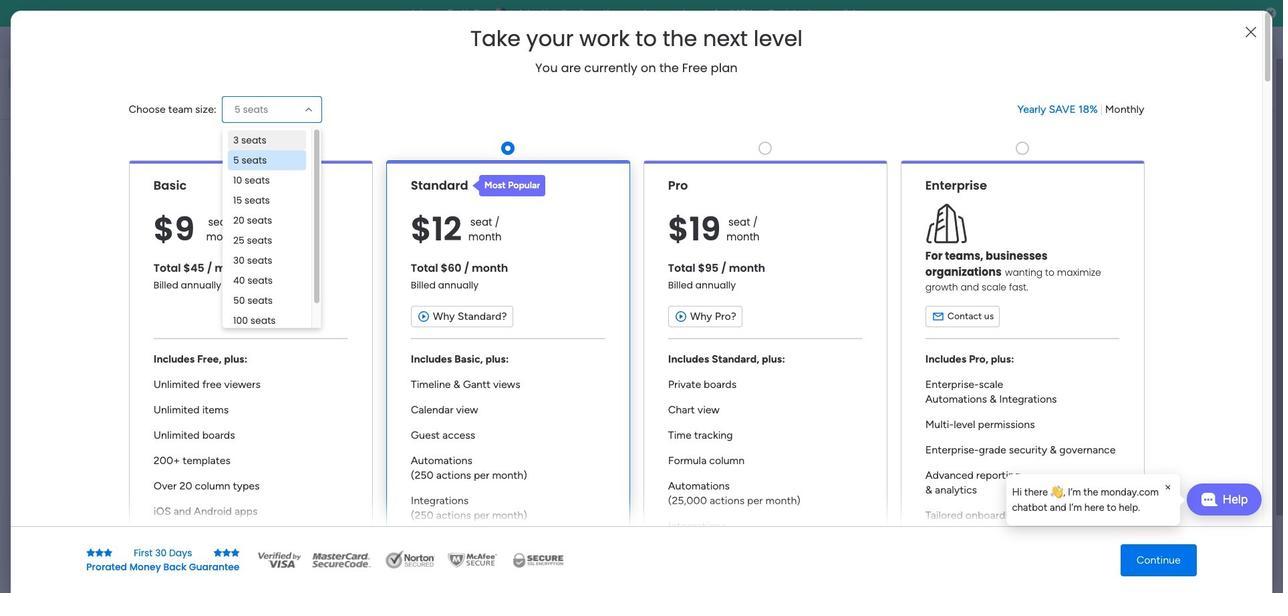 Task type: locate. For each thing, give the bounding box(es) containing it.
heading
[[471, 27, 803, 51]]

remove from favorites image
[[402, 271, 415, 285]]

2 vertical spatial option
[[0, 185, 171, 188]]

section head inside "standard tier selected" option
[[473, 175, 546, 196]]

list box
[[0, 183, 171, 412]]

star image
[[86, 549, 95, 558], [222, 549, 231, 558]]

workspace image
[[269, 569, 301, 594]]

verified by visa image
[[256, 551, 303, 571]]

ssl encrypted image
[[505, 551, 571, 571]]

component image down public board image
[[263, 292, 276, 304]]

chat bot icon image
[[1201, 493, 1218, 507]]

0 horizontal spatial component image
[[263, 292, 276, 304]]

2 component image from the left
[[448, 292, 460, 304]]

dialog
[[1007, 475, 1181, 526]]

mastercard secure code image
[[308, 551, 375, 571]]

star image
[[95, 549, 104, 558], [104, 549, 113, 558], [214, 549, 222, 558], [231, 549, 240, 558]]

option
[[8, 67, 162, 88], [8, 90, 162, 111], [0, 185, 171, 188]]

component image for public board icon
[[448, 292, 460, 304]]

component image
[[263, 292, 276, 304], [448, 292, 460, 304]]

1 component image from the left
[[263, 292, 276, 304]]

1 vertical spatial option
[[8, 90, 162, 111]]

1 horizontal spatial star image
[[222, 549, 231, 558]]

jacob simon image
[[1246, 32, 1268, 53]]

section head
[[473, 175, 546, 196]]

basic tier selected option
[[129, 160, 373, 594]]

component image down public board icon
[[448, 292, 460, 304]]

standard tier selected option
[[386, 160, 630, 594]]

0 horizontal spatial star image
[[86, 549, 95, 558]]

public board image
[[448, 271, 462, 286]]

1 horizontal spatial component image
[[448, 292, 460, 304]]



Task type: vqa. For each thing, say whether or not it's contained in the screenshot.
API (SETUP AND VIEW YOUR ACCOUNT API TOKEN) icon
no



Task type: describe. For each thing, give the bounding box(es) containing it.
close update feed (inbox) image
[[247, 345, 263, 361]]

component image for public board image
[[263, 292, 276, 304]]

1 star image from the left
[[86, 549, 95, 558]]

close my workspaces image
[[247, 529, 263, 545]]

2 star image from the left
[[104, 549, 113, 558]]

templates image image
[[1035, 128, 1212, 220]]

help center element
[[1023, 410, 1224, 464]]

3 star image from the left
[[214, 549, 222, 558]]

billing cycle selection group
[[1018, 102, 1145, 117]]

norton secured image
[[380, 551, 440, 571]]

2 star image from the left
[[222, 549, 231, 558]]

close recently visited image
[[247, 136, 263, 152]]

1 star image from the left
[[95, 549, 104, 558]]

0 vertical spatial option
[[8, 67, 162, 88]]

4 star image from the left
[[231, 549, 240, 558]]

tier options list box
[[129, 136, 1145, 594]]

enterprise tier selected option
[[901, 160, 1145, 594]]

quick search results list box
[[247, 152, 991, 329]]

public board image
[[263, 271, 278, 286]]

1 element
[[382, 345, 398, 361]]

pro tier selected option
[[644, 160, 888, 594]]

mcafee secure image
[[446, 551, 499, 571]]



